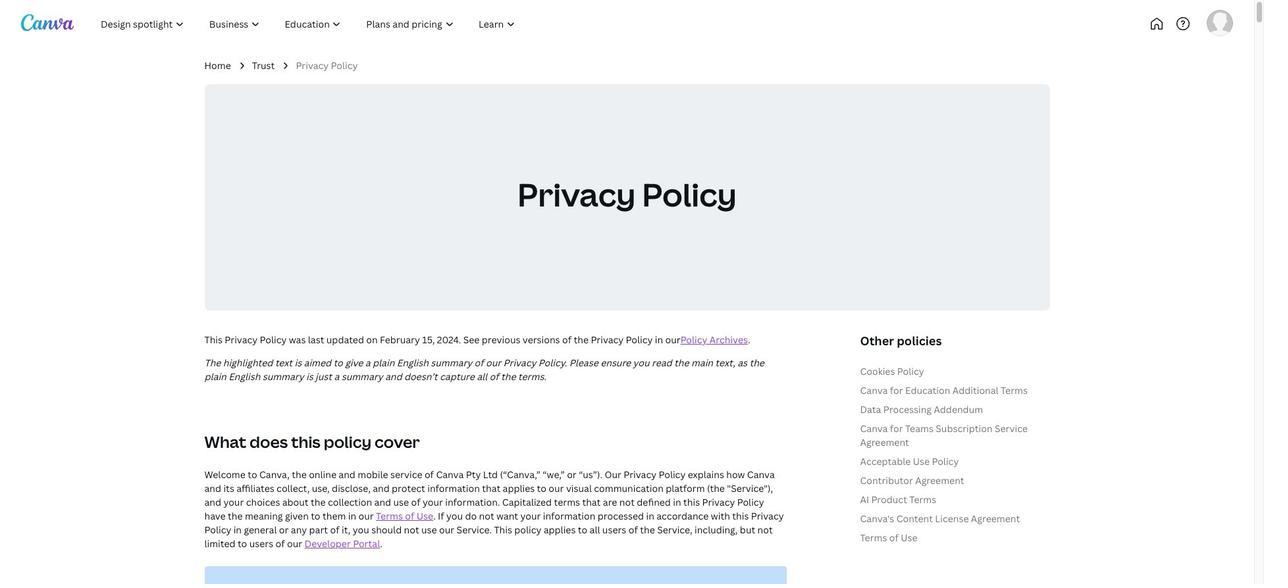 Task type: locate. For each thing, give the bounding box(es) containing it.
top level navigation element
[[90, 11, 571, 37]]



Task type: vqa. For each thing, say whether or not it's contained in the screenshot.
left Create
no



